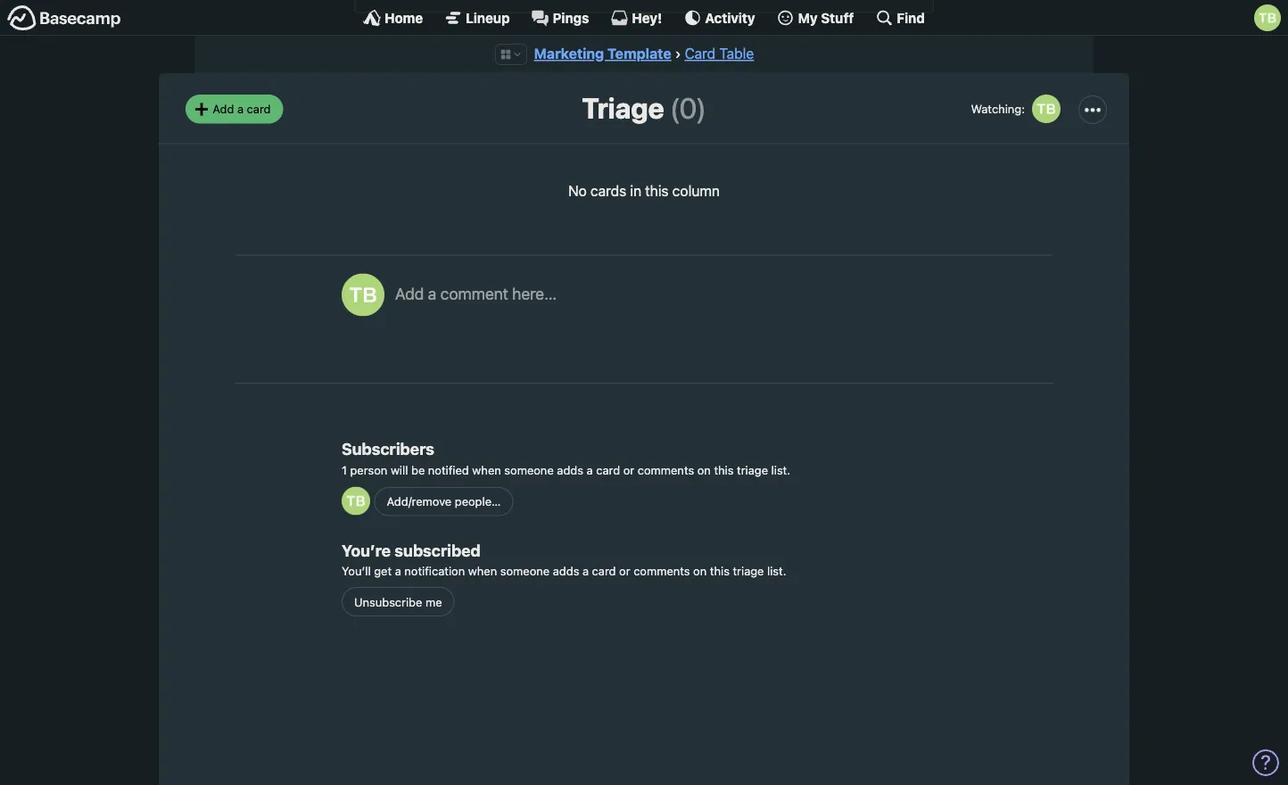 Task type: describe. For each thing, give the bounding box(es) containing it.
no
[[569, 183, 587, 200]]

person
[[350, 464, 388, 477]]

add/remove people…
[[387, 495, 501, 509]]

switch accounts image
[[7, 4, 121, 32]]

my
[[798, 10, 818, 25]]

add for add a comment here…
[[395, 284, 424, 303]]

find
[[897, 10, 925, 25]]

you're
[[342, 541, 391, 561]]

or for subscribers
[[624, 464, 635, 477]]

1 vertical spatial tim burton image
[[342, 487, 370, 516]]

tim burton image inside main element
[[1255, 4, 1282, 31]]

list. for subscribers
[[772, 464, 791, 477]]

subscribed
[[395, 541, 481, 561]]

no cards in this column
[[569, 183, 720, 200]]

pings button
[[532, 9, 589, 27]]

1 horizontal spatial tim burton image
[[1031, 93, 1063, 126]]

you'll
[[342, 565, 371, 578]]

or for you're
[[619, 565, 631, 578]]

unsubscribe me
[[354, 595, 442, 609]]

my stuff button
[[777, 9, 854, 27]]

main element
[[0, 0, 1289, 36]]

0 vertical spatial this
[[645, 183, 669, 200]]

cards
[[591, 183, 627, 200]]

list. for you're
[[768, 565, 787, 578]]

0 horizontal spatial tim burton image
[[342, 274, 385, 317]]

card
[[685, 45, 716, 62]]

card for 1
[[596, 464, 620, 477]]

someone for you're
[[500, 565, 550, 578]]

card for subscribed
[[592, 565, 616, 578]]

subscribers
[[342, 440, 435, 459]]

someone for subscribers
[[505, 464, 554, 477]]

notification
[[405, 565, 465, 578]]

a inside subscribers 1 person will be notified when someone adds a card or comments on this triage list.
[[587, 464, 593, 477]]

triage (0)
[[582, 92, 706, 126]]

home link
[[363, 9, 423, 27]]

template
[[608, 45, 672, 62]]

subscribers 1 person will be notified when someone adds a card or comments on this triage list.
[[342, 440, 791, 477]]

add a comment here…
[[395, 284, 557, 303]]

add a comment here… button
[[395, 274, 1036, 354]]

comments for subscribers
[[638, 464, 694, 477]]

on for you're
[[694, 565, 707, 578]]

add a card link
[[186, 95, 283, 124]]

here…
[[513, 284, 557, 303]]

home
[[385, 10, 423, 25]]

activity
[[705, 10, 756, 25]]

in
[[630, 183, 642, 200]]

comment
[[441, 284, 509, 303]]

adds for you're
[[553, 565, 580, 578]]

when for you're
[[468, 565, 497, 578]]

a inside "link"
[[237, 103, 244, 116]]

add/remove people… link
[[374, 488, 514, 517]]

stuff
[[821, 10, 854, 25]]

a inside button
[[428, 284, 437, 303]]



Task type: vqa. For each thing, say whether or not it's contained in the screenshot.
You're 'Someone'
yes



Task type: locate. For each thing, give the bounding box(es) containing it.
marketing template
[[534, 45, 672, 62]]

triage inside you're subscribed you'll get a notification when someone adds a card or comments on this triage list.
[[733, 565, 764, 578]]

pings
[[553, 10, 589, 25]]

find button
[[876, 9, 925, 27]]

marketing
[[534, 45, 604, 62]]

or
[[624, 464, 635, 477], [619, 565, 631, 578]]

add/remove
[[387, 495, 452, 509]]

0 vertical spatial someone
[[505, 464, 554, 477]]

1 vertical spatial card
[[596, 464, 620, 477]]

someone down people…
[[500, 565, 550, 578]]

notified
[[428, 464, 469, 477]]

triage for you're
[[733, 565, 764, 578]]

0 vertical spatial triage
[[737, 464, 768, 477]]

triage
[[582, 92, 664, 126]]

someone
[[505, 464, 554, 477], [500, 565, 550, 578]]

adds
[[557, 464, 584, 477], [553, 565, 580, 578]]

triage inside subscribers 1 person will be notified when someone adds a card or comments on this triage list.
[[737, 464, 768, 477]]

add inside "link"
[[213, 103, 234, 116]]

0 vertical spatial comments
[[638, 464, 694, 477]]

0 vertical spatial on
[[698, 464, 711, 477]]

card
[[247, 103, 271, 116], [596, 464, 620, 477], [592, 565, 616, 578]]

you're subscribed you'll get a notification when someone adds a card or comments on this triage list.
[[342, 541, 787, 578]]

triage
[[737, 464, 768, 477], [733, 565, 764, 578]]

1 vertical spatial comments
[[634, 565, 690, 578]]

this
[[645, 183, 669, 200], [714, 464, 734, 477], [710, 565, 730, 578]]

watching:
[[971, 103, 1025, 116]]

when for subscribers
[[472, 464, 501, 477]]

1 vertical spatial someone
[[500, 565, 550, 578]]

this for you're
[[710, 565, 730, 578]]

add for add a card
[[213, 103, 234, 116]]

on inside subscribers 1 person will be notified when someone adds a card or comments on this triage list.
[[698, 464, 711, 477]]

tim burton image
[[1031, 93, 1063, 126], [342, 274, 385, 317]]

when up people…
[[472, 464, 501, 477]]

(0)
[[670, 92, 706, 126]]

column
[[673, 183, 720, 200]]

add
[[213, 103, 234, 116], [395, 284, 424, 303]]

this inside you're subscribed you'll get a notification when someone adds a card or comments on this triage list.
[[710, 565, 730, 578]]

this for subscribers
[[714, 464, 734, 477]]

card inside subscribers 1 person will be notified when someone adds a card or comments on this triage list.
[[596, 464, 620, 477]]

0 vertical spatial tim burton image
[[1031, 93, 1063, 126]]

0 vertical spatial card
[[247, 103, 271, 116]]

on for subscribers
[[698, 464, 711, 477]]

comments for you're
[[634, 565, 690, 578]]

when inside subscribers 1 person will be notified when someone adds a card or comments on this triage list.
[[472, 464, 501, 477]]

1 vertical spatial on
[[694, 565, 707, 578]]

this inside subscribers 1 person will be notified when someone adds a card or comments on this triage list.
[[714, 464, 734, 477]]

when right notification
[[468, 565, 497, 578]]

tim burton image
[[1255, 4, 1282, 31], [342, 487, 370, 516]]

triage for subscribers
[[737, 464, 768, 477]]

0 vertical spatial list.
[[772, 464, 791, 477]]

0 vertical spatial adds
[[557, 464, 584, 477]]

0 horizontal spatial add
[[213, 103, 234, 116]]

people…
[[455, 495, 501, 509]]

on inside you're subscribed you'll get a notification when someone adds a card or comments on this triage list.
[[694, 565, 707, 578]]

unsubscribe me button
[[342, 588, 455, 617]]

1 vertical spatial or
[[619, 565, 631, 578]]

lineup
[[466, 10, 510, 25]]

card inside "link"
[[247, 103, 271, 116]]

1 vertical spatial when
[[468, 565, 497, 578]]

unsubscribe
[[354, 595, 422, 609]]

someone right 'notified'
[[505, 464, 554, 477]]

get
[[374, 565, 392, 578]]

1
[[342, 464, 347, 477]]

add inside button
[[395, 284, 424, 303]]

list. inside you're subscribed you'll get a notification when someone adds a card or comments on this triage list.
[[768, 565, 787, 578]]

card inside you're subscribed you'll get a notification when someone adds a card or comments on this triage list.
[[592, 565, 616, 578]]

add a card
[[213, 103, 271, 116]]

when
[[472, 464, 501, 477], [468, 565, 497, 578]]

activity link
[[684, 9, 756, 27]]

a
[[237, 103, 244, 116], [428, 284, 437, 303], [587, 464, 593, 477], [395, 565, 401, 578], [583, 565, 589, 578]]

1 horizontal spatial add
[[395, 284, 424, 303]]

be
[[411, 464, 425, 477]]

someone inside you're subscribed you'll get a notification when someone adds a card or comments on this triage list.
[[500, 565, 550, 578]]

2 vertical spatial card
[[592, 565, 616, 578]]

on
[[698, 464, 711, 477], [694, 565, 707, 578]]

when inside you're subscribed you'll get a notification when someone adds a card or comments on this triage list.
[[468, 565, 497, 578]]

1 vertical spatial add
[[395, 284, 424, 303]]

list.
[[772, 464, 791, 477], [768, 565, 787, 578]]

adds inside subscribers 1 person will be notified when someone adds a card or comments on this triage list.
[[557, 464, 584, 477]]

comments
[[638, 464, 694, 477], [634, 565, 690, 578]]

my stuff
[[798, 10, 854, 25]]

adds for subscribers
[[557, 464, 584, 477]]

1 vertical spatial triage
[[733, 565, 764, 578]]

hey! button
[[611, 9, 662, 27]]

table
[[720, 45, 754, 62]]

1 vertical spatial this
[[714, 464, 734, 477]]

lineup link
[[445, 9, 510, 27]]

list. inside subscribers 1 person will be notified when someone adds a card or comments on this triage list.
[[772, 464, 791, 477]]

someone inside subscribers 1 person will be notified when someone adds a card or comments on this triage list.
[[505, 464, 554, 477]]

1 horizontal spatial tim burton image
[[1255, 4, 1282, 31]]

0 horizontal spatial tim burton image
[[342, 487, 370, 516]]

0 vertical spatial add
[[213, 103, 234, 116]]

0 vertical spatial or
[[624, 464, 635, 477]]

comments inside subscribers 1 person will be notified when someone adds a card or comments on this triage list.
[[638, 464, 694, 477]]

me
[[426, 595, 442, 609]]

card table link
[[685, 45, 754, 62]]

0 vertical spatial tim burton image
[[1255, 4, 1282, 31]]

adds inside you're subscribed you'll get a notification when someone adds a card or comments on this triage list.
[[553, 565, 580, 578]]

or inside you're subscribed you'll get a notification when someone adds a card or comments on this triage list.
[[619, 565, 631, 578]]

2 vertical spatial this
[[710, 565, 730, 578]]

marketing template link
[[534, 45, 672, 62]]

comments inside you're subscribed you'll get a notification when someone adds a card or comments on this triage list.
[[634, 565, 690, 578]]

will
[[391, 464, 408, 477]]

or inside subscribers 1 person will be notified when someone adds a card or comments on this triage list.
[[624, 464, 635, 477]]

1 vertical spatial tim burton image
[[342, 274, 385, 317]]

0 vertical spatial when
[[472, 464, 501, 477]]

›
[[675, 45, 681, 62]]

› card table
[[675, 45, 754, 62]]

1 vertical spatial adds
[[553, 565, 580, 578]]

hey!
[[632, 10, 662, 25]]

1 vertical spatial list.
[[768, 565, 787, 578]]



